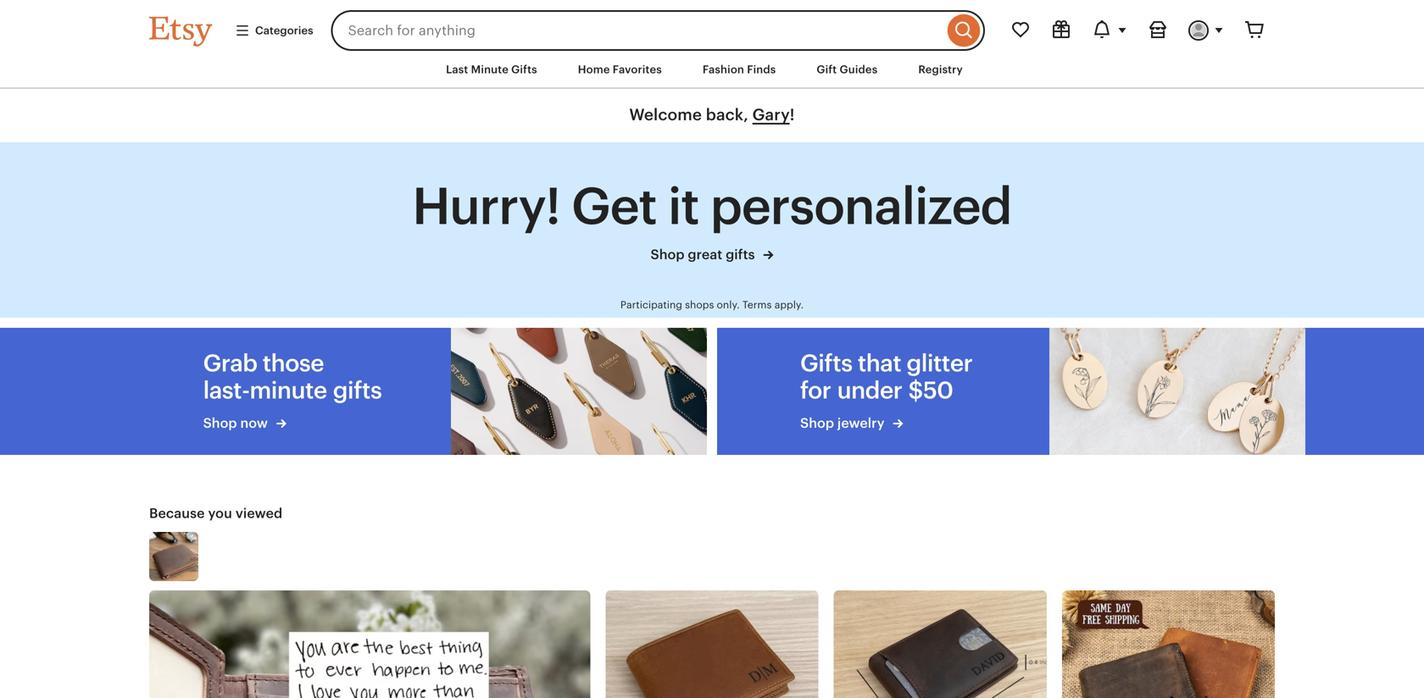 Task type: describe. For each thing, give the bounding box(es) containing it.
shop for grab those
[[203, 416, 237, 431]]

get
[[572, 178, 657, 235]]

1 personalized leather mens wallet, christmas gift for boyfriend, him, husband, father, dad, handwriting engraved custom anniversary wallet image from the top
[[149, 532, 198, 582]]

Search for anything text field
[[331, 10, 944, 51]]

shop now
[[203, 416, 271, 431]]

home favorites
[[578, 63, 662, 76]]

gift guides
[[817, 63, 878, 76]]

home
[[578, 63, 610, 76]]

2 personalized leather mens wallet, christmas gift for boyfriend, him, husband, father, dad, handwriting engraved custom anniversary wallet image from the top
[[149, 591, 591, 699]]

viewed
[[236, 506, 283, 521]]

because
[[149, 506, 205, 521]]

shop for hurry! get it personalized
[[651, 247, 685, 262]]

categories banner
[[119, 0, 1306, 51]]

fashion finds
[[703, 63, 776, 76]]

participating shops only. terms apply.
[[621, 299, 804, 311]]

back,
[[706, 106, 749, 124]]

categories
[[255, 24, 313, 37]]

last minute gifts
[[446, 63, 537, 76]]

gary
[[753, 106, 790, 124]]

terms apply.
[[743, 299, 804, 311]]

personalized minimalist leather mens wallet, handwriting custom slim wallet, christmas gift for him / dad / son / boyfriend / husband/father image
[[834, 591, 1047, 699]]

gift
[[817, 63, 837, 76]]

registry
[[919, 63, 963, 76]]

welcome back, gary !
[[630, 106, 795, 124]]

personalized leather men wallet, custom handwriting engraved wallet, christmas gift for him/husband/boyfriend/anniversary/dad/fathers/son image
[[606, 591, 819, 699]]

welcome
[[630, 106, 702, 124]]

0 horizontal spatial gifts
[[512, 63, 537, 76]]

glitter
[[907, 350, 973, 377]]

you
[[208, 506, 232, 521]]

gifts
[[726, 247, 755, 262]]

hurry!
[[413, 178, 560, 235]]

it
[[668, 178, 699, 235]]

gary link
[[753, 106, 790, 124]]

shop for gifts that glitter for under $50
[[801, 416, 835, 431]]

shop jewelry link
[[801, 414, 982, 433]]

minute
[[471, 63, 509, 76]]

those
[[263, 350, 324, 377]]

gifts that glitter for under $50
[[801, 350, 973, 404]]

favorites
[[613, 63, 662, 76]]

great
[[688, 247, 723, 262]]

finds
[[747, 63, 776, 76]]

gift guides link
[[804, 54, 891, 85]]

participating
[[621, 299, 683, 311]]



Task type: locate. For each thing, give the bounding box(es) containing it.
1 vertical spatial gifts
[[801, 350, 853, 377]]

shop left jewelry
[[801, 416, 835, 431]]

gifts inside the gifts that glitter for under $50
[[801, 350, 853, 377]]

0 vertical spatial gifts
[[512, 63, 537, 76]]

categories button
[[222, 15, 326, 46]]

0 horizontal spatial shop
[[203, 416, 237, 431]]

none search field inside categories banner
[[331, 10, 985, 51]]

grab those last-minute gifts
[[203, 350, 382, 404]]

shop now link
[[203, 414, 382, 433]]

shop great gifts link
[[413, 245, 1012, 265]]

1 vertical spatial personalized leather mens wallet, christmas gift for boyfriend, him, husband, father, dad, handwriting engraved custom anniversary wallet image
[[149, 591, 591, 699]]

registry link
[[906, 54, 976, 85]]

home favorites link
[[565, 54, 675, 85]]

fashion
[[703, 63, 745, 76]]

shop down last-
[[203, 416, 237, 431]]

shop left great
[[651, 247, 685, 262]]

1 horizontal spatial shop
[[651, 247, 685, 262]]

gifts left that
[[801, 350, 853, 377]]

None search field
[[331, 10, 985, 51]]

last
[[446, 63, 468, 76]]

guides
[[840, 63, 878, 76]]

shop great gifts
[[651, 247, 759, 262]]

hurry! get it personalized
[[413, 178, 1012, 235]]

personalized leather mens wallet, christmas gift for boyfriend, him, husband, father, dad, handwriting engraved custom anniversary wallet image
[[149, 532, 198, 582], [149, 591, 591, 699]]

personalized
[[711, 178, 1012, 235]]

jewelry
[[838, 416, 885, 431]]

menu bar containing last minute gifts
[[119, 51, 1306, 89]]

1 horizontal spatial gifts
[[801, 350, 853, 377]]

because you viewed
[[149, 506, 283, 521]]

italian leather key chains featuring solid brass oval keyrings shown in a variety of colors and personalized options. image
[[451, 328, 707, 455]]

grab
[[203, 350, 257, 377]]

minute gifts
[[250, 377, 382, 404]]

2 horizontal spatial shop
[[801, 416, 835, 431]]

0 vertical spatial personalized leather mens wallet, christmas gift for boyfriend, him, husband, father, dad, handwriting engraved custom anniversary wallet image
[[149, 532, 198, 582]]

shop
[[651, 247, 685, 262], [203, 416, 237, 431], [801, 416, 835, 431]]

now
[[240, 416, 268, 431]]

gifts
[[512, 63, 537, 76], [801, 350, 853, 377]]

gifts right minute
[[512, 63, 537, 76]]

shops
[[685, 299, 714, 311]]

last-
[[203, 377, 250, 404]]

!
[[790, 106, 795, 124]]

last minute gifts link
[[433, 54, 550, 85]]

four stainless steel oval plate necklaces shown in gold featuring personalized birth flowers and one with a custom name written in a cursive font. image
[[1050, 328, 1306, 455]]

shop jewelry
[[801, 416, 888, 431]]

that
[[858, 350, 902, 377]]

only.
[[717, 299, 740, 311]]

for under $50
[[801, 377, 954, 404]]

personalized men wallet, handwriting wallet, leather mens wallet, engraved wallet, custom leather gift, gift for him, christmas gift for him image
[[1063, 591, 1276, 699]]

fashion finds link
[[690, 54, 789, 85]]

menu bar
[[119, 51, 1306, 89]]



Task type: vqa. For each thing, say whether or not it's contained in the screenshot.
fashion
yes



